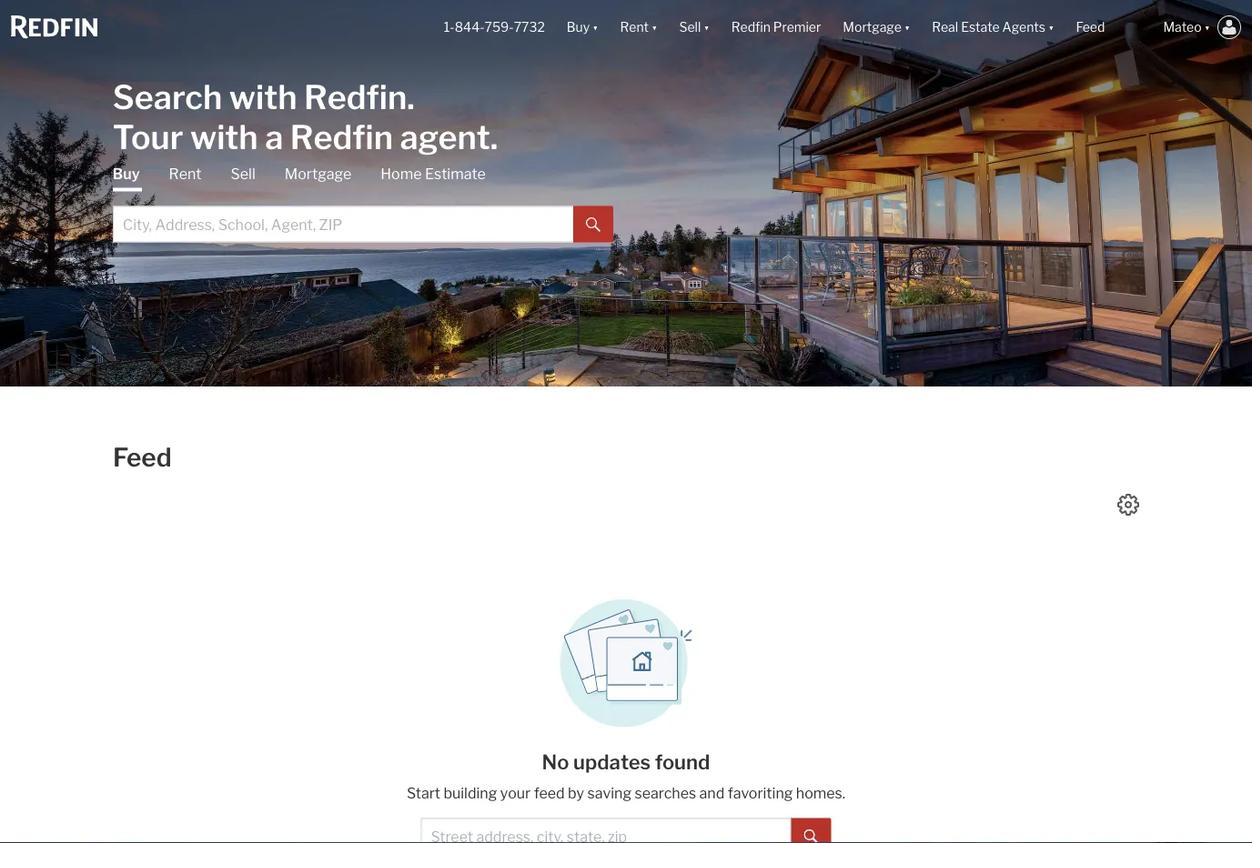Task type: describe. For each thing, give the bounding box(es) containing it.
and
[[700, 785, 725, 803]]

estate
[[961, 19, 1000, 35]]

real estate agents ▾ button
[[921, 0, 1065, 55]]

real
[[932, 19, 959, 35]]

favoriting
[[728, 785, 793, 803]]

tour
[[113, 117, 183, 157]]

redfin premier button
[[721, 0, 832, 55]]

no
[[542, 750, 569, 775]]

search
[[113, 77, 222, 117]]

mortgage link
[[285, 164, 352, 184]]

feed
[[534, 785, 565, 803]]

buy ▾ button
[[556, 0, 610, 55]]

feed button
[[1065, 0, 1153, 55]]

▾ for buy ▾
[[593, 19, 599, 35]]

7732
[[514, 19, 545, 35]]

mortgage for mortgage ▾
[[843, 19, 902, 35]]

start building your feed by saving searches and favoriting homes.
[[407, 785, 846, 803]]

home estimate link
[[381, 164, 486, 184]]

a
[[265, 117, 283, 157]]

real estate agents ▾
[[932, 19, 1055, 35]]

redfin.
[[304, 77, 415, 117]]

buy ▾
[[567, 19, 599, 35]]

rent for rent
[[169, 165, 202, 183]]

buy for buy ▾
[[567, 19, 590, 35]]

City, Address, School, Agent, ZIP search field
[[113, 206, 573, 243]]

0 horizontal spatial feed
[[113, 442, 172, 473]]

844-
[[455, 19, 485, 35]]

start
[[407, 785, 441, 803]]

rent ▾
[[620, 19, 658, 35]]

sell link
[[231, 164, 256, 184]]

by
[[568, 785, 585, 803]]

real estate agents ▾ link
[[932, 0, 1055, 55]]

1-
[[444, 19, 455, 35]]

rent ▾ button
[[620, 0, 658, 55]]

buy link
[[113, 164, 140, 192]]

mateo
[[1164, 19, 1202, 35]]

sell ▾
[[680, 19, 710, 35]]

1-844-759-7732
[[444, 19, 545, 35]]

sell ▾ button
[[680, 0, 710, 55]]

▾ for rent ▾
[[652, 19, 658, 35]]

buy ▾ button
[[567, 0, 599, 55]]

home estimate
[[381, 165, 486, 183]]



Task type: locate. For each thing, give the bounding box(es) containing it.
sell right rent "link"
[[231, 165, 256, 183]]

3 ▾ from the left
[[704, 19, 710, 35]]

1 vertical spatial feed
[[113, 442, 172, 473]]

sell inside dropdown button
[[680, 19, 701, 35]]

Street address, city, state, zip search field
[[421, 819, 792, 844]]

0 vertical spatial rent
[[620, 19, 649, 35]]

4 ▾ from the left
[[905, 19, 911, 35]]

submit search image
[[804, 830, 819, 844]]

1 horizontal spatial redfin
[[732, 19, 771, 35]]

▾ right mateo at the right top of the page
[[1205, 19, 1211, 35]]

0 horizontal spatial redfin
[[290, 117, 393, 157]]

updates
[[574, 750, 651, 775]]

submit search image
[[586, 218, 601, 232]]

buy down tour
[[113, 165, 140, 183]]

0 horizontal spatial buy
[[113, 165, 140, 183]]

estimate
[[425, 165, 486, 183]]

▾ left sell ▾
[[652, 19, 658, 35]]

redfin up mortgage link
[[290, 117, 393, 157]]

1 horizontal spatial sell
[[680, 19, 701, 35]]

search with redfin. tour with a redfin agent.
[[113, 77, 498, 157]]

sell ▾ button
[[669, 0, 721, 55]]

sell right rent ▾
[[680, 19, 701, 35]]

rent inside dropdown button
[[620, 19, 649, 35]]

mortgage inside dropdown button
[[843, 19, 902, 35]]

buy
[[567, 19, 590, 35], [113, 165, 140, 183]]

▾
[[593, 19, 599, 35], [652, 19, 658, 35], [704, 19, 710, 35], [905, 19, 911, 35], [1049, 19, 1055, 35], [1205, 19, 1211, 35]]

1 ▾ from the left
[[593, 19, 599, 35]]

rent ▾ button
[[610, 0, 669, 55]]

759-
[[485, 19, 514, 35]]

homes.
[[796, 785, 846, 803]]

agent.
[[400, 117, 498, 157]]

▾ for mateo ▾
[[1205, 19, 1211, 35]]

mortgage left real
[[843, 19, 902, 35]]

home
[[381, 165, 422, 183]]

rent for rent ▾
[[620, 19, 649, 35]]

0 vertical spatial feed
[[1076, 19, 1106, 35]]

sell for sell ▾
[[680, 19, 701, 35]]

feed inside the "feed" button
[[1076, 19, 1106, 35]]

▾ inside dropdown button
[[1049, 19, 1055, 35]]

▾ for sell ▾
[[704, 19, 710, 35]]

tab list
[[113, 164, 613, 243]]

rent link
[[169, 164, 202, 184]]

1 horizontal spatial rent
[[620, 19, 649, 35]]

0 horizontal spatial mortgage
[[285, 165, 352, 183]]

1 vertical spatial sell
[[231, 165, 256, 183]]

feed
[[1076, 19, 1106, 35], [113, 442, 172, 473]]

searches
[[635, 785, 697, 803]]

redfin inside redfin premier button
[[732, 19, 771, 35]]

mortgage ▾ button
[[843, 0, 911, 55]]

0 vertical spatial redfin
[[732, 19, 771, 35]]

▾ left real
[[905, 19, 911, 35]]

0 vertical spatial buy
[[567, 19, 590, 35]]

0 vertical spatial mortgage
[[843, 19, 902, 35]]

buy inside tab list
[[113, 165, 140, 183]]

tab list containing buy
[[113, 164, 613, 243]]

1 vertical spatial mortgage
[[285, 165, 352, 183]]

1-844-759-7732 link
[[444, 19, 545, 35]]

redfin inside search with redfin. tour with a redfin agent.
[[290, 117, 393, 157]]

saving
[[588, 785, 632, 803]]

0 horizontal spatial sell
[[231, 165, 256, 183]]

redfin premier
[[732, 19, 821, 35]]

agents
[[1003, 19, 1046, 35]]

1 vertical spatial redfin
[[290, 117, 393, 157]]

buy right 7732
[[567, 19, 590, 35]]

mortgage ▾
[[843, 19, 911, 35]]

rent
[[620, 19, 649, 35], [169, 165, 202, 183]]

mortgage
[[843, 19, 902, 35], [285, 165, 352, 183]]

mateo ▾
[[1164, 19, 1211, 35]]

▾ right agents
[[1049, 19, 1055, 35]]

redfin
[[732, 19, 771, 35], [290, 117, 393, 157]]

1 vertical spatial buy
[[113, 165, 140, 183]]

mortgage ▾ button
[[832, 0, 921, 55]]

redfin left premier
[[732, 19, 771, 35]]

your
[[500, 785, 531, 803]]

rent down tour
[[169, 165, 202, 183]]

buy for buy
[[113, 165, 140, 183]]

with
[[229, 77, 297, 117], [190, 117, 258, 157]]

0 vertical spatial sell
[[680, 19, 701, 35]]

5 ▾ from the left
[[1049, 19, 1055, 35]]

1 horizontal spatial mortgage
[[843, 19, 902, 35]]

6 ▾ from the left
[[1205, 19, 1211, 35]]

premier
[[774, 19, 821, 35]]

0 horizontal spatial rent
[[169, 165, 202, 183]]

▾ for mortgage ▾
[[905, 19, 911, 35]]

buy inside dropdown button
[[567, 19, 590, 35]]

rent right buy ▾
[[620, 19, 649, 35]]

building
[[444, 785, 497, 803]]

2 ▾ from the left
[[652, 19, 658, 35]]

mortgage up city, address, school, agent, zip search box
[[285, 165, 352, 183]]

▾ left rent ▾
[[593, 19, 599, 35]]

sell for sell
[[231, 165, 256, 183]]

no updates found
[[542, 750, 710, 775]]

mortgage for mortgage
[[285, 165, 352, 183]]

found
[[655, 750, 710, 775]]

1 horizontal spatial buy
[[567, 19, 590, 35]]

1 horizontal spatial feed
[[1076, 19, 1106, 35]]

sell
[[680, 19, 701, 35], [231, 165, 256, 183]]

1 vertical spatial rent
[[169, 165, 202, 183]]

▾ right rent ▾
[[704, 19, 710, 35]]



Task type: vqa. For each thing, say whether or not it's contained in the screenshot.
next within Fire Factor - Minimal Unlikely to be in a wildfire in next 30 years
no



